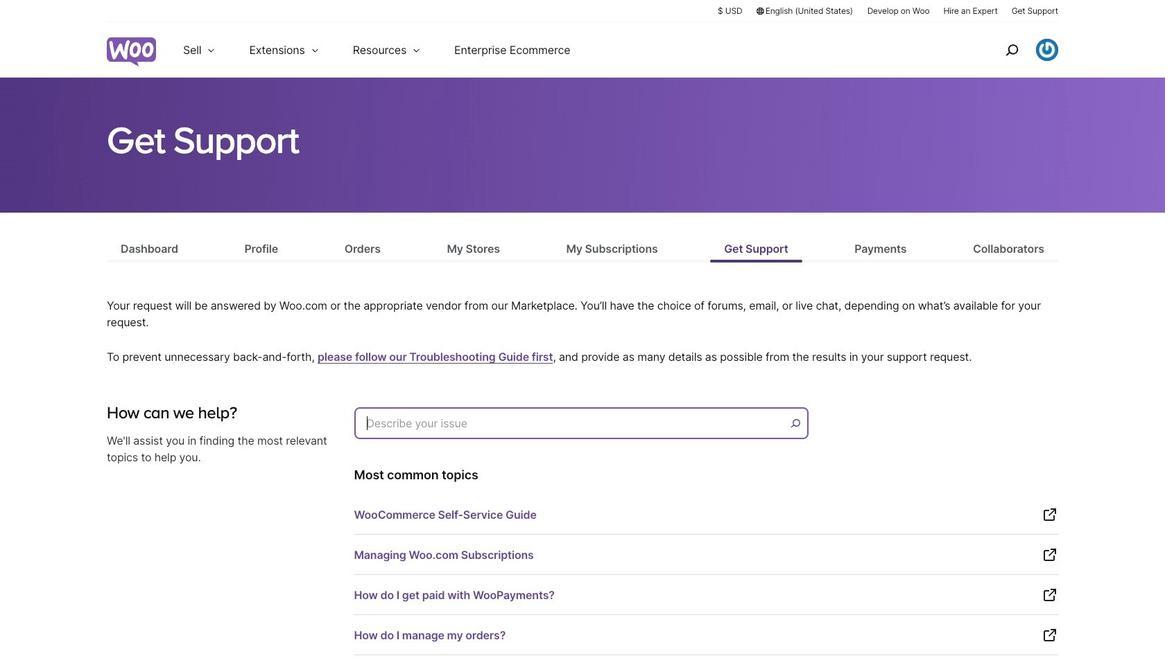 Task type: locate. For each thing, give the bounding box(es) containing it.
None search field
[[354, 404, 812, 448]]

open account menu image
[[1036, 39, 1058, 61]]



Task type: describe. For each thing, give the bounding box(es) containing it.
service navigation menu element
[[976, 27, 1058, 72]]

Describe your issue text field
[[354, 408, 808, 440]]

search image
[[1001, 39, 1023, 61]]



Task type: vqa. For each thing, say whether or not it's contained in the screenshot.
Search 'image'
yes



